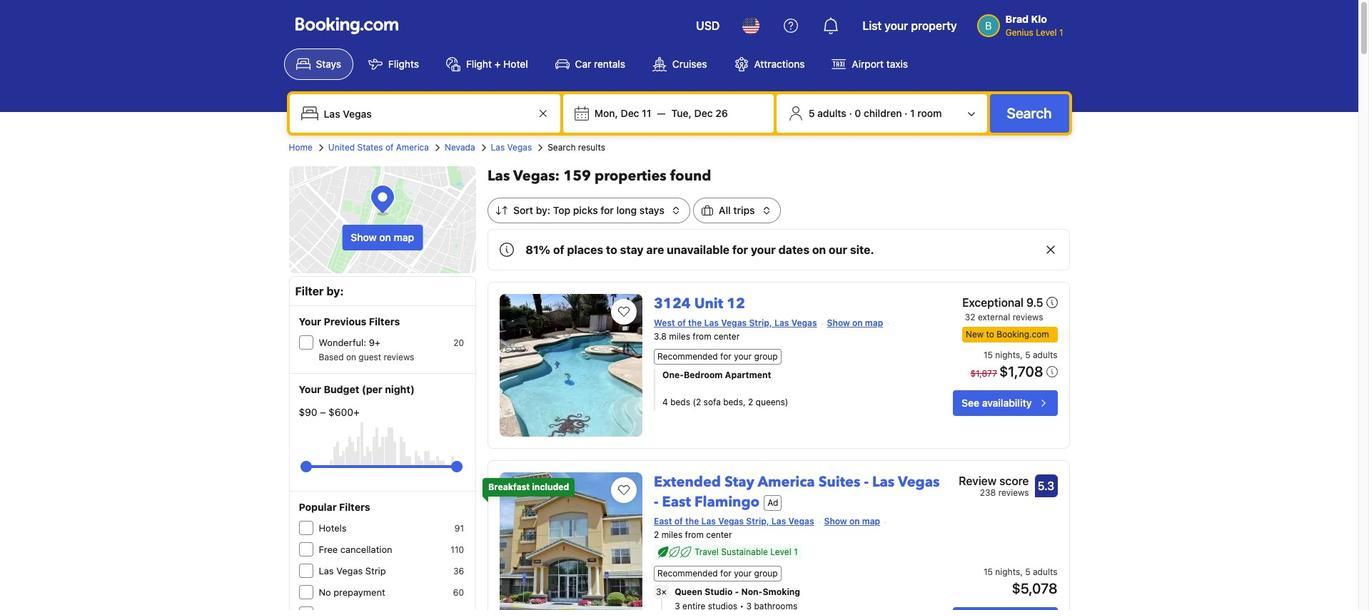Task type: locate. For each thing, give the bounding box(es) containing it.
recommended for 3.8
[[658, 351, 718, 362]]

miles right 3.8
[[669, 331, 691, 342]]

1 vertical spatial your
[[299, 383, 321, 396]]

1 group from the top
[[754, 351, 778, 362]]

1 vertical spatial to
[[987, 329, 995, 340]]

strip, down ad
[[746, 516, 770, 527]]

stays link
[[284, 49, 353, 80]]

strip, for 2 miles from center
[[746, 516, 770, 527]]

strip, up apartment
[[749, 318, 772, 328]]

1 horizontal spatial search
[[1007, 105, 1052, 121]]

5.3
[[1038, 480, 1055, 493]]

1 vertical spatial reviews
[[384, 352, 414, 363]]

1 vertical spatial recommended for your group
[[658, 568, 778, 579]]

1 vertical spatial map
[[865, 318, 884, 328]]

2 right beds,
[[748, 397, 754, 408]]

group up the 'non-'
[[754, 568, 778, 579]]

nights up $5,078 at the right
[[996, 567, 1021, 578]]

15 for 15 nights , 5 adults $5,078
[[984, 567, 993, 578]]

1 recommended for your group from the top
[[658, 351, 778, 362]]

36
[[453, 566, 464, 577]]

from
[[693, 331, 712, 342], [685, 530, 704, 540]]

2 vertical spatial show
[[824, 516, 847, 527]]

1 vertical spatial show
[[827, 318, 850, 328]]

reviews right the 238
[[999, 488, 1029, 498]]

the up 3.8 miles from center
[[688, 318, 702, 328]]

0 horizontal spatial 2
[[654, 530, 659, 540]]

0 horizontal spatial search
[[548, 142, 576, 153]]

0 vertical spatial east
[[662, 493, 691, 512]]

hotels
[[319, 523, 347, 534]]

0 horizontal spatial -
[[654, 493, 659, 512]]

recommended up queen
[[658, 568, 718, 579]]

2 vertical spatial -
[[735, 587, 739, 598]]

0 vertical spatial 15
[[984, 350, 993, 361]]

0 horizontal spatial by:
[[327, 285, 344, 298]]

review score element
[[959, 473, 1029, 490]]

for
[[601, 204, 614, 216], [733, 244, 748, 256], [721, 351, 732, 362], [721, 568, 732, 579]]

2 15 from the top
[[984, 567, 993, 578]]

home
[[289, 142, 313, 153]]

0 vertical spatial recommended
[[658, 351, 718, 362]]

1 horizontal spatial 1
[[911, 107, 915, 119]]

, up $5,078 at the right
[[1021, 567, 1023, 578]]

1 vertical spatial ,
[[1021, 567, 1023, 578]]

2 vertical spatial adults
[[1033, 567, 1058, 578]]

$5,078
[[1012, 580, 1058, 597]]

5 up $5,078 at the right
[[1026, 567, 1031, 578]]

1 vertical spatial by:
[[327, 285, 344, 298]]

1 horizontal spatial to
[[987, 329, 995, 340]]

of right the west
[[678, 318, 686, 328]]

extended stay america suites - las vegas - east flamingo image
[[500, 473, 643, 611]]

list your property link
[[854, 9, 966, 43]]

list
[[863, 19, 882, 32]]

the
[[688, 318, 702, 328], [686, 516, 699, 527]]

2 nights from the top
[[996, 567, 1021, 578]]

1 nights from the top
[[996, 350, 1021, 361]]

airport taxis link
[[820, 49, 921, 80]]

1 vertical spatial strip,
[[746, 516, 770, 527]]

recommended down 3.8 miles from center
[[658, 351, 718, 362]]

adults for 15 nights , 5 adults
[[1033, 350, 1058, 361]]

smoking
[[763, 587, 801, 598]]

1 vertical spatial recommended
[[658, 568, 718, 579]]

all trips
[[719, 204, 755, 216]]

center
[[714, 331, 740, 342], [706, 530, 732, 540]]

1 vertical spatial adults
[[1033, 350, 1058, 361]]

0 vertical spatial 5
[[809, 107, 815, 119]]

1 up the queen studio - non-smoking link
[[794, 547, 798, 558]]

for up studio at the right bottom of the page
[[721, 568, 732, 579]]

west
[[654, 318, 675, 328]]

center down west of the las vegas strip, las vegas
[[714, 331, 740, 342]]

0 vertical spatial reviews
[[1013, 312, 1044, 323]]

vegas up vegas:
[[507, 142, 532, 153]]

exceptional element
[[963, 294, 1044, 311]]

level inside brad klo genius level 1
[[1036, 27, 1057, 38]]

159
[[564, 166, 591, 186]]

to right new
[[987, 329, 995, 340]]

1 horizontal spatial america
[[758, 473, 815, 492]]

group for 2 miles from center
[[754, 568, 778, 579]]

of
[[386, 142, 394, 153], [553, 244, 565, 256], [678, 318, 686, 328], [675, 516, 683, 527]]

0 vertical spatial 1
[[1060, 27, 1064, 38]]

1 vertical spatial 15
[[984, 567, 993, 578]]

on
[[379, 231, 391, 244], [813, 244, 826, 256], [853, 318, 863, 328], [346, 352, 356, 363], [850, 516, 860, 527]]

the up 2 miles from center
[[686, 516, 699, 527]]

81%
[[526, 244, 551, 256]]

0 horizontal spatial dec
[[621, 107, 640, 119]]

stays
[[316, 58, 341, 70]]

1 horizontal spatial level
[[1036, 27, 1057, 38]]

show on map inside "button"
[[351, 231, 414, 244]]

0 vertical spatial group
[[754, 351, 778, 362]]

your
[[299, 316, 321, 328], [299, 383, 321, 396]]

search for search results
[[548, 142, 576, 153]]

level
[[1036, 27, 1057, 38], [771, 547, 792, 558]]

0 vertical spatial -
[[864, 473, 869, 492]]

the for west
[[688, 318, 702, 328]]

brad
[[1006, 13, 1029, 25]]

adults up $5,078 at the right
[[1033, 567, 1058, 578]]

2 vertical spatial map
[[862, 516, 881, 527]]

2 vertical spatial 5
[[1026, 567, 1031, 578]]

filters up 9+ at the left
[[369, 316, 400, 328]]

search results updated. las vegas: 159 properties found. element
[[488, 166, 1070, 186]]

las right nevada
[[491, 142, 505, 153]]

vegas down flamingo
[[719, 516, 744, 527]]

1 inside brad klo genius level 1
[[1060, 27, 1064, 38]]

miles for east
[[662, 530, 683, 540]]

filter by:
[[295, 285, 344, 298]]

your for your previous filters
[[299, 316, 321, 328]]

your down filter on the left of page
[[299, 316, 321, 328]]

flight + hotel
[[466, 58, 528, 70]]

1 right genius
[[1060, 27, 1064, 38]]

america down where are you going? field
[[396, 142, 429, 153]]

east down extended
[[662, 493, 691, 512]]

of for east
[[675, 516, 683, 527]]

1 left room
[[911, 107, 915, 119]]

0 horizontal spatial ·
[[849, 107, 853, 119]]

, inside 15 nights , 5 adults $5,078
[[1021, 567, 1023, 578]]

0 vertical spatial to
[[606, 244, 618, 256]]

1 recommended from the top
[[658, 351, 718, 362]]

by: left "top"
[[536, 204, 551, 216]]

adults up '$1,708'
[[1033, 350, 1058, 361]]

1 inside 5 adults · 0 children · 1 room dropdown button
[[911, 107, 915, 119]]

filters
[[369, 316, 400, 328], [339, 501, 370, 513]]

1 vertical spatial miles
[[662, 530, 683, 540]]

level down klo
[[1036, 27, 1057, 38]]

2 group from the top
[[754, 568, 778, 579]]

of right the 81% at the left top of page
[[553, 244, 565, 256]]

strip,
[[749, 318, 772, 328], [746, 516, 770, 527]]

east
[[662, 493, 691, 512], [654, 516, 672, 527]]

0 vertical spatial center
[[714, 331, 740, 342]]

vegas down 12
[[721, 318, 747, 328]]

nights inside 15 nights , 5 adults $5,078
[[996, 567, 1021, 578]]

0 vertical spatial recommended for your group
[[658, 351, 778, 362]]

1 vertical spatial show on map
[[827, 318, 884, 328]]

las down unit
[[704, 318, 719, 328]]

las
[[491, 142, 505, 153], [488, 166, 510, 186], [704, 318, 719, 328], [775, 318, 789, 328], [873, 473, 895, 492], [702, 516, 716, 527], [772, 516, 787, 527], [319, 566, 334, 577]]

· right children
[[905, 107, 908, 119]]

united states of america
[[328, 142, 429, 153]]

9+
[[369, 337, 381, 348]]

dec left 26
[[695, 107, 713, 119]]

recommended for 2
[[658, 568, 718, 579]]

las right suites
[[873, 473, 895, 492]]

0 vertical spatial america
[[396, 142, 429, 153]]

vegas:
[[513, 166, 560, 186]]

for down all trips dropdown button
[[733, 244, 748, 256]]

on inside "button"
[[379, 231, 391, 244]]

booking.com image
[[295, 17, 398, 34]]

2 horizontal spatial 1
[[1060, 27, 1064, 38]]

1 15 from the top
[[984, 350, 993, 361]]

5 inside 15 nights , 5 adults $5,078
[[1026, 567, 1031, 578]]

show on map
[[351, 231, 414, 244], [827, 318, 884, 328], [824, 516, 881, 527]]

15 inside 15 nights , 5 adults $5,078
[[984, 567, 993, 578]]

0 vertical spatial nights
[[996, 350, 1021, 361]]

1 vertical spatial nights
[[996, 567, 1021, 578]]

klo
[[1032, 13, 1048, 25]]

reviews for review
[[999, 488, 1029, 498]]

1 horizontal spatial dec
[[695, 107, 713, 119]]

1 vertical spatial the
[[686, 516, 699, 527]]

nevada link
[[445, 141, 475, 154]]

15 for 15 nights , 5 adults
[[984, 350, 993, 361]]

3124 unit 12 image
[[500, 294, 643, 437]]

0 vertical spatial by:
[[536, 204, 551, 216]]

night)
[[385, 383, 415, 396]]

las up 2 miles from center
[[702, 516, 716, 527]]

1 dec from the left
[[621, 107, 640, 119]]

group
[[306, 456, 457, 478]]

las up no
[[319, 566, 334, 577]]

0 horizontal spatial level
[[771, 547, 792, 558]]

1 your from the top
[[299, 316, 321, 328]]

nights down the new to booking.com
[[996, 350, 1021, 361]]

recommended for your group up studio at the right bottom of the page
[[658, 568, 778, 579]]

1 vertical spatial 5
[[1026, 350, 1031, 361]]

miles down extended
[[662, 530, 683, 540]]

vegas
[[507, 142, 532, 153], [721, 318, 747, 328], [792, 318, 817, 328], [898, 473, 940, 492], [719, 516, 744, 527], [789, 516, 814, 527], [336, 566, 363, 577]]

26
[[716, 107, 728, 119]]

nights for 15 nights , 5 adults
[[996, 350, 1021, 361]]

by: right filter on the left of page
[[327, 285, 344, 298]]

stays
[[640, 204, 665, 216]]

home link
[[289, 141, 313, 154]]

dec left 11
[[621, 107, 640, 119]]

2 vertical spatial reviews
[[999, 488, 1029, 498]]

show
[[351, 231, 377, 244], [827, 318, 850, 328], [824, 516, 847, 527]]

2 recommended from the top
[[658, 568, 718, 579]]

adults left 0
[[818, 107, 847, 119]]

2 your from the top
[[299, 383, 321, 396]]

booking.com
[[997, 329, 1050, 340]]

your up apartment
[[734, 351, 752, 362]]

by: for filter
[[327, 285, 344, 298]]

0 horizontal spatial america
[[396, 142, 429, 153]]

1 vertical spatial america
[[758, 473, 815, 492]]

, up '$1,708'
[[1021, 350, 1023, 361]]

your up the $90
[[299, 383, 321, 396]]

1 vertical spatial center
[[706, 530, 732, 540]]

america up ad
[[758, 473, 815, 492]]

1 vertical spatial east
[[654, 516, 672, 527]]

0 vertical spatial 2
[[748, 397, 754, 408]]

search for search
[[1007, 105, 1052, 121]]

2 recommended for your group from the top
[[658, 568, 778, 579]]

dec
[[621, 107, 640, 119], [695, 107, 713, 119]]

exceptional
[[963, 296, 1024, 309]]

Where are you going? field
[[318, 101, 535, 126]]

- right suites
[[864, 473, 869, 492]]

2 vertical spatial show on map
[[824, 516, 881, 527]]

5 up '$1,708'
[[1026, 350, 1031, 361]]

guest
[[359, 352, 381, 363]]

las down the las vegas link
[[488, 166, 510, 186]]

cancellation
[[341, 544, 392, 556]]

level right sustainable
[[771, 547, 792, 558]]

5 adults · 0 children · 1 room button
[[782, 100, 982, 127]]

adults inside 15 nights , 5 adults $5,078
[[1033, 567, 1058, 578]]

, for 15 nights , 5 adults $5,078
[[1021, 567, 1023, 578]]

flights
[[388, 58, 419, 70]]

-
[[864, 473, 869, 492], [654, 493, 659, 512], [735, 587, 739, 598]]

east up 2 miles from center
[[654, 516, 672, 527]]

2 · from the left
[[905, 107, 908, 119]]

recommended for your group up "one-bedroom apartment"
[[658, 351, 778, 362]]

your for your budget (per night)
[[299, 383, 321, 396]]

are
[[647, 244, 664, 256]]

· left 0
[[849, 107, 853, 119]]

1 vertical spatial search
[[548, 142, 576, 153]]

,
[[1021, 350, 1023, 361], [1021, 567, 1023, 578]]

bedroom
[[684, 370, 723, 381]]

2 , from the top
[[1021, 567, 1023, 578]]

20
[[454, 338, 464, 348]]

reviews right guest
[[384, 352, 414, 363]]

1 vertical spatial -
[[654, 493, 659, 512]]

0 vertical spatial miles
[[669, 331, 691, 342]]

0 vertical spatial show on map
[[351, 231, 414, 244]]

the for east
[[686, 516, 699, 527]]

your right list
[[885, 19, 909, 32]]

search
[[1007, 105, 1052, 121], [548, 142, 576, 153]]

car rentals
[[575, 58, 626, 70]]

of right the "states"
[[386, 142, 394, 153]]

strip, for 3.8 miles from center
[[749, 318, 772, 328]]

availability
[[982, 397, 1032, 409]]

0 vertical spatial the
[[688, 318, 702, 328]]

center for 3.8 miles from center
[[714, 331, 740, 342]]

tue,
[[672, 107, 692, 119]]

0 vertical spatial your
[[299, 316, 321, 328]]

your left dates
[[751, 244, 776, 256]]

$90 – $600+
[[299, 406, 360, 418]]

0 vertical spatial show
[[351, 231, 377, 244]]

0 vertical spatial search
[[1007, 105, 1052, 121]]

2 up 3
[[654, 530, 659, 540]]

center down east of the las vegas strip, las vegas
[[706, 530, 732, 540]]

to left stay
[[606, 244, 618, 256]]

1 vertical spatial group
[[754, 568, 778, 579]]

- left the 'non-'
[[735, 587, 739, 598]]

mon, dec 11 button
[[589, 101, 657, 126]]

apartment
[[725, 370, 772, 381]]

0 vertical spatial level
[[1036, 27, 1057, 38]]

0 vertical spatial adults
[[818, 107, 847, 119]]

×
[[662, 587, 667, 598]]

map
[[394, 231, 414, 244], [865, 318, 884, 328], [862, 516, 881, 527]]

2 miles from center
[[654, 530, 732, 540]]

0 vertical spatial strip,
[[749, 318, 772, 328]]

0 vertical spatial ,
[[1021, 350, 1023, 361]]

1 vertical spatial level
[[771, 547, 792, 558]]

dates
[[779, 244, 810, 256]]

unavailable
[[667, 244, 730, 256]]

1 horizontal spatial 2
[[748, 397, 754, 408]]

no prepayment
[[319, 587, 385, 598]]

1 , from the top
[[1021, 350, 1023, 361]]

filters up the hotels
[[339, 501, 370, 513]]

from up travel
[[685, 530, 704, 540]]

from down the 3124 unit 12
[[693, 331, 712, 342]]

of up 2 miles from center
[[675, 516, 683, 527]]

recommended
[[658, 351, 718, 362], [658, 568, 718, 579]]

5 for 15 nights , 5 adults
[[1026, 350, 1031, 361]]

3.8
[[654, 331, 667, 342]]

search inside button
[[1007, 105, 1052, 121]]

vegas left the review
[[898, 473, 940, 492]]

1 vertical spatial 1
[[911, 107, 915, 119]]

5 left 0
[[809, 107, 815, 119]]

nights for 15 nights , 5 adults $5,078
[[996, 567, 1021, 578]]

score
[[1000, 475, 1029, 488]]

0 vertical spatial map
[[394, 231, 414, 244]]

0 vertical spatial from
[[693, 331, 712, 342]]

1 horizontal spatial ·
[[905, 107, 908, 119]]

from for east
[[685, 530, 704, 540]]

reviews down the 9.5
[[1013, 312, 1044, 323]]

- down extended
[[654, 493, 659, 512]]

queen studio - non-smoking link
[[675, 586, 904, 599]]

reviews for based
[[384, 352, 414, 363]]

group up one-bedroom apartment link
[[754, 351, 778, 362]]

1 horizontal spatial by:
[[536, 204, 551, 216]]

see availability link
[[953, 391, 1058, 416]]

taxis
[[887, 58, 908, 70]]

vegas down "extended stay america suites - las vegas - east flamingo"
[[789, 516, 814, 527]]

2 vertical spatial 1
[[794, 547, 798, 558]]

one-bedroom apartment link
[[663, 369, 904, 382]]

reviews inside review score 238 reviews
[[999, 488, 1029, 498]]

5
[[809, 107, 815, 119], [1026, 350, 1031, 361], [1026, 567, 1031, 578]]

1 vertical spatial from
[[685, 530, 704, 540]]

show on map button
[[342, 225, 423, 251]]

review score 238 reviews
[[959, 475, 1029, 498]]



Task type: describe. For each thing, give the bounding box(es) containing it.
5 adults · 0 children · 1 room
[[809, 107, 942, 119]]

mon,
[[595, 107, 618, 119]]

60
[[453, 588, 464, 598]]

travel
[[695, 547, 719, 558]]

110
[[451, 545, 464, 556]]

las down ad
[[772, 516, 787, 527]]

nevada
[[445, 142, 475, 153]]

usd
[[696, 19, 720, 32]]

all
[[719, 204, 731, 216]]

america inside "extended stay america suites - las vegas - east flamingo"
[[758, 473, 815, 492]]

free cancellation
[[319, 544, 392, 556]]

recommended for your group for 3.8 miles from center
[[658, 351, 778, 362]]

flamingo
[[695, 493, 760, 512]]

all trips button
[[693, 198, 781, 224]]

picks
[[573, 204, 598, 216]]

travel sustainable level 1
[[695, 547, 798, 558]]

recommended for your group for 2 miles from center
[[658, 568, 778, 579]]

5 inside dropdown button
[[809, 107, 815, 119]]

miles for west
[[669, 331, 691, 342]]

sort
[[513, 204, 534, 216]]

2 horizontal spatial -
[[864, 473, 869, 492]]

map for east of the las vegas strip, las vegas
[[862, 516, 881, 527]]

america inside 'link'
[[396, 142, 429, 153]]

united states of america link
[[328, 141, 429, 154]]

breakfast included
[[488, 482, 569, 493]]

3124 unit 12
[[654, 294, 746, 313]]

reviews inside exceptional 9.5 32 external reviews
[[1013, 312, 1044, 323]]

queen studio - non-smoking
[[675, 587, 801, 598]]

center for 2 miles from center
[[706, 530, 732, 540]]

filter
[[295, 285, 324, 298]]

12
[[727, 294, 746, 313]]

2 dec from the left
[[695, 107, 713, 119]]

sustainable
[[721, 547, 768, 558]]

trips
[[734, 204, 755, 216]]

car rentals link
[[543, 49, 638, 80]]

map for west of the las vegas strip, las vegas
[[865, 318, 884, 328]]

, for 15 nights , 5 adults
[[1021, 350, 1023, 361]]

long
[[617, 204, 637, 216]]

popular filters
[[299, 501, 370, 513]]

las vegas strip
[[319, 566, 386, 577]]

0 vertical spatial filters
[[369, 316, 400, 328]]

las vegas link
[[491, 141, 532, 154]]

show on map for west of the las vegas strip, las vegas
[[827, 318, 884, 328]]

places
[[567, 244, 604, 256]]

11
[[642, 107, 652, 119]]

for left long
[[601, 204, 614, 216]]

las vegas
[[491, 142, 532, 153]]

unit
[[695, 294, 724, 313]]

site.
[[850, 244, 875, 256]]

0 horizontal spatial to
[[606, 244, 618, 256]]

based
[[319, 352, 344, 363]]

(per
[[362, 383, 383, 396]]

show for west of the las vegas strip, las vegas
[[827, 318, 850, 328]]

airport
[[852, 58, 884, 70]]

flight
[[466, 58, 492, 70]]

attractions link
[[722, 49, 817, 80]]

adults inside dropdown button
[[818, 107, 847, 119]]

queens)
[[756, 397, 789, 408]]

of inside united states of america 'link'
[[386, 142, 394, 153]]

wonderful: 9+
[[319, 337, 381, 348]]

4 beds (2 sofa beds, 2 queens)
[[663, 397, 789, 408]]

1 vertical spatial 2
[[654, 530, 659, 540]]

(2
[[693, 397, 701, 408]]

show inside "button"
[[351, 231, 377, 244]]

sort by: top picks for long stays
[[513, 204, 665, 216]]

las inside "extended stay america suites - las vegas - east flamingo"
[[873, 473, 895, 492]]

91
[[455, 523, 464, 534]]

genius
[[1006, 27, 1034, 38]]

stay
[[620, 244, 644, 256]]

15 nights , 5 adults
[[984, 350, 1058, 361]]

search button
[[990, 94, 1069, 133]]

of for 81%
[[553, 244, 565, 256]]

your previous filters
[[299, 316, 400, 328]]

room
[[918, 107, 942, 119]]

1 horizontal spatial -
[[735, 587, 739, 598]]

car
[[575, 58, 591, 70]]

5 for 15 nights , 5 adults $5,078
[[1026, 567, 1031, 578]]

extended stay america suites - las vegas - east flamingo link
[[654, 467, 940, 512]]

from for west
[[693, 331, 712, 342]]

—
[[657, 107, 666, 119]]

for up "one-bedroom apartment"
[[721, 351, 732, 362]]

brad klo genius level 1
[[1006, 13, 1064, 38]]

9.5
[[1027, 296, 1044, 309]]

vegas inside "extended stay america suites - las vegas - east flamingo"
[[898, 473, 940, 492]]

vegas up no prepayment
[[336, 566, 363, 577]]

group for 3.8 miles from center
[[754, 351, 778, 362]]

rentals
[[594, 58, 626, 70]]

extended
[[654, 473, 721, 492]]

1 · from the left
[[849, 107, 853, 119]]

1 vertical spatial filters
[[339, 501, 370, 513]]

prepayment
[[334, 587, 385, 598]]

beds
[[671, 397, 691, 408]]

show on map for east of the las vegas strip, las vegas
[[824, 516, 881, 527]]

map inside "button"
[[394, 231, 414, 244]]

children
[[864, 107, 902, 119]]

vegas up one-bedroom apartment link
[[792, 318, 817, 328]]

top
[[553, 204, 571, 216]]

included
[[532, 482, 569, 493]]

las up one-bedroom apartment link
[[775, 318, 789, 328]]

search results
[[548, 142, 606, 153]]

by: for sort
[[536, 204, 551, 216]]

$90
[[299, 406, 318, 418]]

$1,877
[[971, 368, 998, 379]]

east inside "extended stay america suites - las vegas - east flamingo"
[[662, 493, 691, 512]]

of for west
[[678, 318, 686, 328]]

show for east of the las vegas strip, las vegas
[[824, 516, 847, 527]]

cruises
[[673, 58, 707, 70]]

81% of places to stay are unavailable for your dates on our site.
[[526, 244, 875, 256]]

your up queen studio - non-smoking
[[734, 568, 752, 579]]

scored 5.3 element
[[1035, 475, 1058, 498]]

adults for 15 nights , 5 adults $5,078
[[1033, 567, 1058, 578]]

wonderful:
[[319, 337, 366, 348]]

3
[[656, 587, 662, 598]]

attractions
[[754, 58, 805, 70]]

0 horizontal spatial 1
[[794, 547, 798, 558]]

results
[[578, 142, 606, 153]]

your account menu brad klo genius level 1 element
[[977, 6, 1069, 39]]

32
[[965, 312, 976, 323]]

west of the las vegas strip, las vegas
[[654, 318, 817, 328]]

breakfast
[[488, 482, 530, 493]]

your budget (per night)
[[299, 383, 415, 396]]

suites
[[819, 473, 861, 492]]



Task type: vqa. For each thing, say whether or not it's contained in the screenshot.
the passengers corresponding to Van
no



